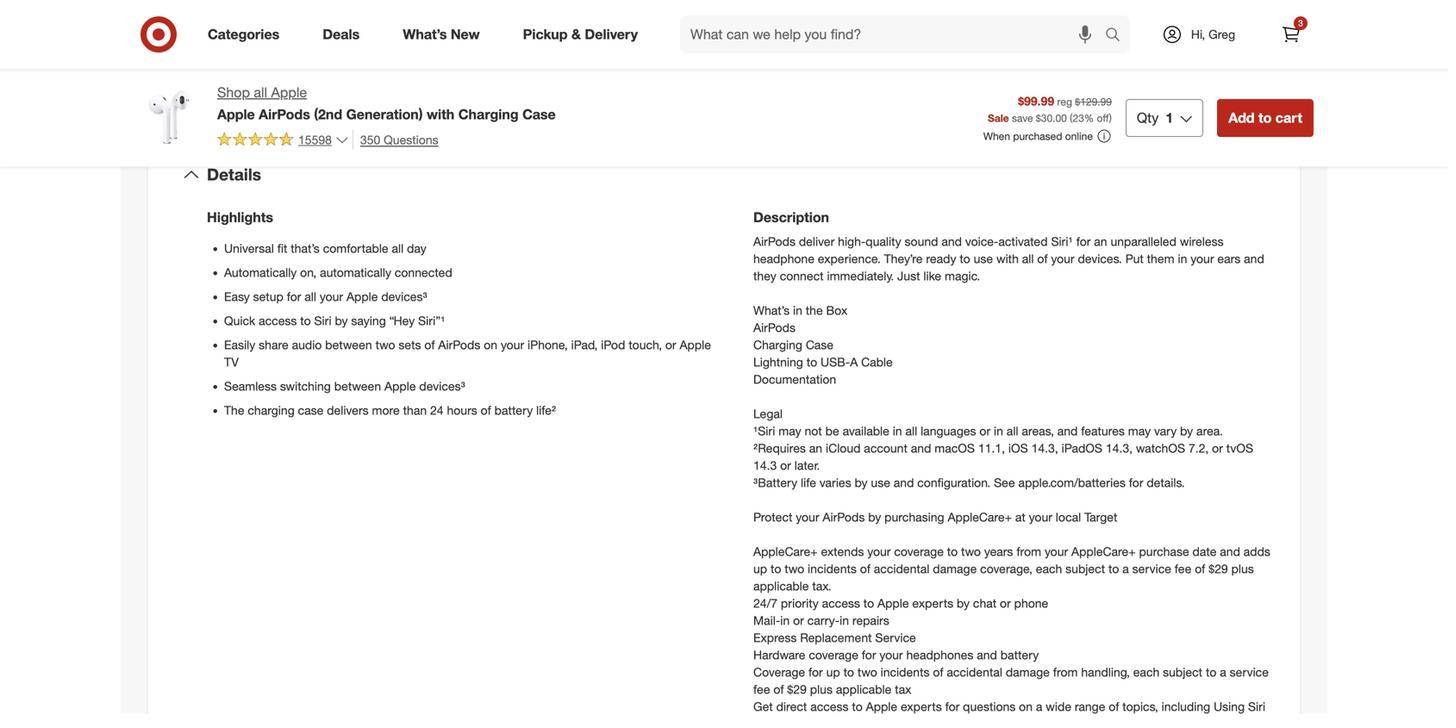 Task type: locate. For each thing, give the bounding box(es) containing it.
all inside airpods deliver high-quality sound and voice-activated siri¹ for an unparalleled wireless headphone experience. they're ready to use with all of your devices. put them in your ears and they connect immediately. just like magic.
[[1022, 252, 1034, 267]]

of right sets in the top of the page
[[424, 338, 435, 353]]

to inside airpods deliver high-quality sound and voice-activated siri¹ for an unparalleled wireless headphone experience. they're ready to use with all of your devices. put them in your ears and they connect immediately. just like magic.
[[960, 252, 970, 267]]

put
[[1125, 252, 1144, 267]]

1 horizontal spatial case
[[806, 338, 834, 353]]

14.3, down areas,
[[1031, 441, 1058, 456]]

use inside airpods deliver high-quality sound and voice-activated siri¹ for an unparalleled wireless headphone experience. they're ready to use with all of your devices. put them in your ears and they connect immediately. just like magic.
[[974, 252, 993, 267]]

subject
[[1066, 562, 1105, 577], [1163, 665, 1203, 680]]

universal
[[224, 241, 274, 256]]

devices³
[[381, 289, 427, 305], [419, 379, 465, 394]]

of
[[1037, 252, 1048, 267], [424, 338, 435, 353], [481, 403, 491, 418], [860, 562, 871, 577], [1195, 562, 1205, 577], [933, 665, 943, 680], [774, 682, 784, 697]]

0 vertical spatial case
[[522, 106, 556, 123]]

by right siri
[[335, 314, 348, 329]]

wireless
[[1180, 234, 1224, 249]]

charging
[[458, 106, 519, 123], [753, 338, 802, 353]]

apple inside applecare+ extends your coverage to two years from your applecare+ purchase date and adds up to two incidents of accidental damage coverage, each subject to a service fee of $29 plus applicable tax. 24/7 priority access to apple experts by chat or phone mail-in or carry-in repairs express replacement service hardware coverage for your headphones and battery coverage for up to two incidents of accidental damage from handling, each subject to a service fee of $29 plus applicable tax
[[878, 596, 909, 611]]

1 horizontal spatial battery
[[1001, 648, 1039, 663]]

fee down coverage
[[753, 682, 770, 697]]

what's new link
[[388, 16, 501, 53]]

accidental up experts
[[874, 562, 930, 577]]

all right the 'shop'
[[254, 84, 267, 101]]

applicable up 24/7
[[753, 579, 809, 594]]

subject right handling,
[[1163, 665, 1203, 680]]

for right siri¹
[[1076, 234, 1091, 249]]

3 link
[[1272, 16, 1310, 53]]

charging
[[248, 403, 295, 418]]

subject down target
[[1066, 562, 1105, 577]]

0 vertical spatial more
[[398, 26, 430, 43]]

0 horizontal spatial an
[[809, 441, 822, 456]]

what's new
[[403, 26, 480, 43]]

1 vertical spatial each
[[1133, 665, 1160, 680]]

1 vertical spatial from
[[1053, 665, 1078, 680]]

plus down "adds"
[[1231, 562, 1254, 577]]

0 horizontal spatial up
[[753, 562, 767, 577]]

1 vertical spatial service
[[1230, 665, 1269, 680]]

your down service
[[880, 648, 903, 663]]

documentation
[[753, 372, 836, 387]]

1 vertical spatial battery
[[1001, 648, 1039, 663]]

1 vertical spatial coverage
[[809, 648, 858, 663]]

battery left 'life²'
[[494, 403, 533, 418]]

devices³ up "hey at the top
[[381, 289, 427, 305]]

0 vertical spatial what's
[[403, 26, 447, 43]]

1 vertical spatial damage
[[1006, 665, 1050, 680]]

two left sets in the top of the page
[[375, 338, 395, 353]]

apple up saying
[[346, 289, 378, 305]]

access inside applecare+ extends your coverage to two years from your applecare+ purchase date and adds up to two incidents of accidental damage coverage, each subject to a service fee of $29 plus applicable tax. 24/7 priority access to apple experts by chat or phone mail-in or carry-in repairs express replacement service hardware coverage for your headphones and battery coverage for up to two incidents of accidental damage from handling, each subject to a service fee of $29 plus applicable tax
[[822, 596, 860, 611]]

between down quick access to siri by saying "hey siri"¹
[[325, 338, 372, 353]]

0 horizontal spatial with
[[427, 106, 454, 123]]

mail-
[[753, 613, 780, 629]]

applecare+ down target
[[1071, 545, 1136, 560]]

with
[[427, 106, 454, 123], [996, 252, 1019, 267]]

devices.
[[1078, 252, 1122, 267]]

between inside easily share audio between two sets of airpods on your iphone, ipad, ipod touch, or apple tv
[[325, 338, 372, 353]]

1 vertical spatial an
[[809, 441, 822, 456]]

0 horizontal spatial battery
[[494, 403, 533, 418]]

or right touch, at the left top
[[665, 338, 676, 353]]

0 vertical spatial use
[[974, 252, 993, 267]]

show more images
[[360, 26, 478, 43]]

1 vertical spatial more
[[372, 403, 400, 418]]

for left the details.
[[1129, 476, 1143, 491]]

0 horizontal spatial from
[[1017, 545, 1041, 560]]

0 vertical spatial damage
[[933, 562, 977, 577]]

0 vertical spatial between
[[325, 338, 372, 353]]

of down extends
[[860, 562, 871, 577]]

0 horizontal spatial access
[[259, 314, 297, 329]]

350 questions link
[[352, 130, 438, 150]]

1 horizontal spatial fee
[[1175, 562, 1192, 577]]

add
[[1228, 109, 1255, 126]]

$29
[[1209, 562, 1228, 577], [787, 682, 807, 697]]

highlights
[[207, 209, 273, 226]]

0 horizontal spatial use
[[871, 476, 890, 491]]

0 horizontal spatial fee
[[753, 682, 770, 697]]

tax.
[[812, 579, 832, 594]]

1 vertical spatial use
[[871, 476, 890, 491]]

0 horizontal spatial case
[[522, 106, 556, 123]]

with down activated
[[996, 252, 1019, 267]]

when
[[983, 130, 1010, 143]]

what's in the box airpods charging case lightning to usb-a cable documentation
[[753, 303, 893, 387]]

0 horizontal spatial may
[[779, 424, 801, 439]]

languages
[[921, 424, 976, 439]]

applecare+ down protect
[[753, 545, 818, 560]]

0 vertical spatial access
[[259, 314, 297, 329]]

two left years
[[961, 545, 981, 560]]

what's inside what's in the box airpods charging case lightning to usb-a cable documentation
[[753, 303, 790, 318]]

your right on
[[501, 338, 524, 353]]

share
[[259, 338, 289, 353]]

0 horizontal spatial $29
[[787, 682, 807, 697]]

may left vary
[[1128, 424, 1151, 439]]

what's inside what's new link
[[403, 26, 447, 43]]

0 vertical spatial plus
[[1231, 562, 1254, 577]]

0 vertical spatial subject
[[1066, 562, 1105, 577]]

or right chat
[[1000, 596, 1011, 611]]

up down replacement
[[826, 665, 840, 680]]

0 vertical spatial coverage
[[894, 545, 944, 560]]

1 vertical spatial access
[[822, 596, 860, 611]]

between
[[325, 338, 372, 353], [334, 379, 381, 394]]

or
[[665, 338, 676, 353], [980, 424, 991, 439], [1212, 441, 1223, 456], [780, 458, 791, 473], [1000, 596, 1011, 611], [793, 613, 804, 629]]

0 vertical spatial applicable
[[753, 579, 809, 594]]

$29 down date
[[1209, 562, 1228, 577]]

sets
[[399, 338, 421, 353]]

1 vertical spatial charging
[[753, 338, 802, 353]]

incidents up tax.
[[808, 562, 857, 577]]

1 vertical spatial subject
[[1163, 665, 1203, 680]]

apple right touch, at the left top
[[680, 338, 711, 353]]

airpods inside what's in the box airpods charging case lightning to usb-a cable documentation
[[753, 320, 796, 336]]

automatically on, automatically connected
[[224, 265, 452, 280]]

from left handling,
[[1053, 665, 1078, 680]]

at
[[1015, 510, 1026, 525]]

in left the
[[793, 303, 802, 318]]

vary
[[1154, 424, 1177, 439]]

1 horizontal spatial access
[[822, 596, 860, 611]]

and right date
[[1220, 545, 1240, 560]]

0 vertical spatial fee
[[1175, 562, 1192, 577]]

0 horizontal spatial 14.3,
[[1031, 441, 1058, 456]]

legal
[[753, 407, 783, 422]]

charging up the "lightning"
[[753, 338, 802, 353]]

1 horizontal spatial with
[[996, 252, 1019, 267]]

14.3, down features
[[1106, 441, 1133, 456]]

of inside airpods deliver high-quality sound and voice-activated siri¹ for an unparalleled wireless headphone experience. they're ready to use with all of your devices. put them in your ears and they connect immediately. just like magic.
[[1037, 252, 1048, 267]]

0 vertical spatial $29
[[1209, 562, 1228, 577]]

0 horizontal spatial each
[[1036, 562, 1062, 577]]

siri"¹
[[418, 314, 445, 329]]

airpods inside shop all apple apple airpods (2nd generation) with charging case
[[259, 106, 310, 123]]

with inside shop all apple apple airpods (2nd generation) with charging case
[[427, 106, 454, 123]]

what's for what's new
[[403, 26, 447, 43]]

2 horizontal spatial applecare+
[[1071, 545, 1136, 560]]

0 vertical spatial an
[[1094, 234, 1107, 249]]

all down activated
[[1022, 252, 1034, 267]]

sponsored
[[1263, 22, 1314, 35]]

for inside airpods deliver high-quality sound and voice-activated siri¹ for an unparalleled wireless headphone experience. they're ready to use with all of your devices. put them in your ears and they connect immediately. just like magic.
[[1076, 234, 1091, 249]]

11.1,
[[978, 441, 1005, 456]]

generation)
[[346, 106, 423, 123]]

1 vertical spatial accidental
[[947, 665, 1002, 680]]

with up questions
[[427, 106, 454, 123]]

experts
[[912, 596, 953, 611]]

$29 down coverage
[[787, 682, 807, 697]]

15598 link
[[217, 130, 349, 151]]

0 vertical spatial charging
[[458, 106, 519, 123]]

1 horizontal spatial $29
[[1209, 562, 1228, 577]]

1 horizontal spatial a
[[1220, 665, 1226, 680]]

your right extends
[[867, 545, 891, 560]]

of down coverage
[[774, 682, 784, 697]]

0 horizontal spatial incidents
[[808, 562, 857, 577]]

applicable left tax
[[836, 682, 892, 697]]

by right varies
[[855, 476, 868, 491]]

1 horizontal spatial damage
[[1006, 665, 1050, 680]]

to
[[1258, 109, 1272, 126], [960, 252, 970, 267], [300, 314, 311, 329], [807, 355, 817, 370], [947, 545, 958, 560], [771, 562, 781, 577], [1109, 562, 1119, 577], [864, 596, 874, 611], [844, 665, 854, 680], [1206, 665, 1217, 680]]

coverage
[[753, 665, 805, 680]]

the charging case delivers more than 24 hours of battery life²
[[224, 403, 556, 418]]

airpods left on
[[438, 338, 480, 353]]

categories link
[[193, 16, 301, 53]]

phone
[[1014, 596, 1048, 611]]

or right 7.2,
[[1212, 441, 1223, 456]]

0 vertical spatial incidents
[[808, 562, 857, 577]]

7.2,
[[1189, 441, 1209, 456]]

1 horizontal spatial 14.3,
[[1106, 441, 1133, 456]]

icloud
[[826, 441, 861, 456]]

your down the local
[[1045, 545, 1068, 560]]

0 horizontal spatial plus
[[810, 682, 833, 697]]

all up ios
[[1007, 424, 1018, 439]]

case up usb-
[[806, 338, 834, 353]]

0 horizontal spatial a
[[1123, 562, 1129, 577]]

they
[[753, 269, 776, 284]]

each right handling,
[[1133, 665, 1160, 680]]

details button
[[162, 147, 1286, 202]]

0 vertical spatial devices³
[[381, 289, 427, 305]]

1 horizontal spatial incidents
[[881, 665, 930, 680]]

more left than
[[372, 403, 400, 418]]

by left chat
[[957, 596, 970, 611]]

online
[[1065, 130, 1093, 143]]

applecare+ up years
[[948, 510, 1012, 525]]

ears
[[1217, 252, 1241, 267]]

(2nd
[[314, 106, 342, 123]]

airpods inside easily share audio between two sets of airpods on your iphone, ipad, ipod touch, or apple tv
[[438, 338, 480, 353]]

your inside easily share audio between two sets of airpods on your iphone, ipad, ipod touch, or apple tv
[[501, 338, 524, 353]]

2 may from the left
[[1128, 424, 1151, 439]]

1 vertical spatial with
[[996, 252, 1019, 267]]

0 horizontal spatial accidental
[[874, 562, 930, 577]]

an up 'devices.'
[[1094, 234, 1107, 249]]

and up ipados
[[1057, 424, 1078, 439]]

and down languages
[[911, 441, 931, 456]]

your
[[1051, 252, 1075, 267], [1191, 252, 1214, 267], [320, 289, 343, 305], [501, 338, 524, 353], [796, 510, 819, 525], [1029, 510, 1052, 525], [867, 545, 891, 560], [1045, 545, 1068, 560], [880, 648, 903, 663]]

all
[[254, 84, 267, 101], [392, 241, 404, 256], [1022, 252, 1034, 267], [305, 289, 316, 305], [905, 424, 917, 439], [1007, 424, 1018, 439]]

0 horizontal spatial what's
[[403, 26, 447, 43]]

0 horizontal spatial coverage
[[809, 648, 858, 663]]

1 horizontal spatial applicable
[[836, 682, 892, 697]]

0 vertical spatial with
[[427, 106, 454, 123]]

by left purchasing
[[868, 510, 881, 525]]

account
[[864, 441, 908, 456]]

case inside shop all apple apple airpods (2nd generation) with charging case
[[522, 106, 556, 123]]

your down life
[[796, 510, 819, 525]]

1 vertical spatial incidents
[[881, 665, 930, 680]]

all up account
[[905, 424, 917, 439]]

airpods up the "lightning"
[[753, 320, 796, 336]]

damage up experts
[[933, 562, 977, 577]]

1 horizontal spatial what's
[[753, 303, 790, 318]]

by up 7.2,
[[1180, 424, 1193, 439]]

and up the 'ready'
[[942, 234, 962, 249]]

0 horizontal spatial damage
[[933, 562, 977, 577]]

24/7
[[753, 596, 778, 611]]

incidents
[[808, 562, 857, 577], [881, 665, 930, 680]]

what's for what's in the box airpods charging case lightning to usb-a cable documentation
[[753, 303, 790, 318]]

between up delivers
[[334, 379, 381, 394]]

1 horizontal spatial service
[[1230, 665, 1269, 680]]

each up phone
[[1036, 562, 1062, 577]]

1 horizontal spatial subject
[[1163, 665, 1203, 680]]

1 horizontal spatial coverage
[[894, 545, 944, 560]]

up up 24/7
[[753, 562, 767, 577]]

1 vertical spatial what's
[[753, 303, 790, 318]]

handling,
[[1081, 665, 1130, 680]]

apple up repairs
[[878, 596, 909, 611]]

universal fit that's comfortable all day
[[224, 241, 426, 256]]

1 horizontal spatial plus
[[1231, 562, 1254, 577]]

may up ²requires
[[779, 424, 801, 439]]

1 vertical spatial case
[[806, 338, 834, 353]]

0 vertical spatial up
[[753, 562, 767, 577]]

airpods up 15598 link
[[259, 106, 310, 123]]

more right show
[[398, 26, 430, 43]]

1 horizontal spatial charging
[[753, 338, 802, 353]]

0 horizontal spatial applicable
[[753, 579, 809, 594]]

1 may from the left
[[779, 424, 801, 439]]

use down voice-
[[974, 252, 993, 267]]

fee down purchase
[[1175, 562, 1192, 577]]

apple
[[271, 84, 307, 101], [217, 106, 255, 123], [346, 289, 378, 305], [680, 338, 711, 353], [384, 379, 416, 394], [878, 596, 909, 611]]

for down service
[[862, 648, 876, 663]]

and
[[942, 234, 962, 249], [1244, 252, 1264, 267], [1057, 424, 1078, 439], [911, 441, 931, 456], [894, 476, 914, 491], [1220, 545, 1240, 560], [977, 648, 997, 663]]

features
[[1081, 424, 1125, 439]]

1 horizontal spatial from
[[1053, 665, 1078, 680]]

applicable
[[753, 579, 809, 594], [836, 682, 892, 697]]

1 vertical spatial plus
[[810, 682, 833, 697]]

1 horizontal spatial an
[[1094, 234, 1107, 249]]

charging down new
[[458, 106, 519, 123]]

automatically
[[224, 265, 297, 280]]

an inside airpods deliver high-quality sound and voice-activated siri¹ for an unparalleled wireless headphone experience. they're ready to use with all of your devices. put them in your ears and they connect immediately. just like magic.
[[1094, 234, 1107, 249]]

access up share
[[259, 314, 297, 329]]

accidental down headphones
[[947, 665, 1002, 680]]

all inside shop all apple apple airpods (2nd generation) with charging case
[[254, 84, 267, 101]]

service
[[1132, 562, 1171, 577], [1230, 665, 1269, 680]]

incidents up tax
[[881, 665, 930, 680]]

0 horizontal spatial service
[[1132, 562, 1171, 577]]

0 vertical spatial a
[[1123, 562, 1129, 577]]

on
[[484, 338, 497, 353]]

an down not at the right bottom of page
[[809, 441, 822, 456]]

¹siri
[[753, 424, 775, 439]]

headphone
[[753, 252, 814, 267]]

life
[[801, 476, 816, 491]]

local
[[1056, 510, 1081, 525]]

airpods up headphone
[[753, 234, 796, 249]]

in right them
[[1178, 252, 1187, 267]]

case down pickup
[[522, 106, 556, 123]]

1 vertical spatial a
[[1220, 665, 1226, 680]]

more inside show more images button
[[398, 26, 430, 43]]

area.
[[1196, 424, 1223, 439]]

box
[[826, 303, 848, 318]]

or inside easily share audio between two sets of airpods on your iphone, ipad, ipod touch, or apple tv
[[665, 338, 676, 353]]

airpods inside airpods deliver high-quality sound and voice-activated siri¹ for an unparalleled wireless headphone experience. they're ready to use with all of your devices. put them in your ears and they connect immediately. just like magic.
[[753, 234, 796, 249]]

0 horizontal spatial charging
[[458, 106, 519, 123]]

comfortable
[[323, 241, 388, 256]]

1 horizontal spatial each
[[1133, 665, 1160, 680]]

1 horizontal spatial may
[[1128, 424, 1151, 439]]

1 horizontal spatial use
[[974, 252, 993, 267]]

or up 11.1,
[[980, 424, 991, 439]]



Task type: describe. For each thing, give the bounding box(es) containing it.
or down ²requires
[[780, 458, 791, 473]]

audio
[[292, 338, 322, 353]]

battery inside applecare+ extends your coverage to two years from your applecare+ purchase date and adds up to two incidents of accidental damage coverage, each subject to a service fee of $29 plus applicable tax. 24/7 priority access to apple experts by chat or phone mail-in or carry-in repairs express replacement service hardware coverage for your headphones and battery coverage for up to two incidents of accidental damage from handling, each subject to a service fee of $29 plus applicable tax
[[1001, 648, 1039, 663]]

images
[[434, 26, 478, 43]]

all left 'day'
[[392, 241, 404, 256]]

and up purchasing
[[894, 476, 914, 491]]

1 horizontal spatial accidental
[[947, 665, 1002, 680]]

protect
[[753, 510, 793, 525]]

1 horizontal spatial up
[[826, 665, 840, 680]]

²requires
[[753, 441, 806, 456]]

quick
[[224, 314, 255, 329]]

of right hours
[[481, 403, 491, 418]]

image of apple airpods (2nd generation) with charging case image
[[134, 83, 203, 152]]

later.
[[795, 458, 820, 473]]

an inside 'legal ¹siri may not be available in all languages or in all areas, and features may vary by area. ²requires an icloud account and macos 11.1, ios 14.3, ipados 14.3, watchos 7.2, or tvos 14.3 or later. ³battery life varies by use and configuration. see apple.com/batteries for details.'
[[809, 441, 822, 456]]

hours
[[447, 403, 477, 418]]

for inside 'legal ¹siri may not be available in all languages or in all areas, and features may vary by area. ²requires an icloud account and macos 11.1, ios 14.3, ipados 14.3, watchos 7.2, or tvos 14.3 or later. ³battery life varies by use and configuration. see apple.com/batteries for details.'
[[1129, 476, 1143, 491]]

charging inside what's in the box airpods charging case lightning to usb-a cable documentation
[[753, 338, 802, 353]]

in up account
[[893, 424, 902, 439]]

0 vertical spatial each
[[1036, 562, 1062, 577]]

and right ears at top
[[1244, 252, 1264, 267]]

0 vertical spatial service
[[1132, 562, 1171, 577]]

cart
[[1276, 109, 1302, 126]]

applecare+ extends your coverage to two years from your applecare+ purchase date and adds up to two incidents of accidental damage coverage, each subject to a service fee of $29 plus applicable tax. 24/7 priority access to apple experts by chat or phone mail-in or carry-in repairs express replacement service hardware coverage for your headphones and battery coverage for up to two incidents of accidental damage from handling, each subject to a service fee of $29 plus applicable tax
[[753, 545, 1270, 697]]

seamless switching between apple devices³
[[224, 379, 465, 394]]

see
[[994, 476, 1015, 491]]

apple.com/batteries
[[1018, 476, 1126, 491]]

$129.99
[[1075, 95, 1112, 108]]

configuration.
[[917, 476, 991, 491]]

purchased
[[1013, 130, 1062, 143]]

tax
[[895, 682, 911, 697]]

apple inside easily share audio between two sets of airpods on your iphone, ipad, ipod touch, or apple tv
[[680, 338, 711, 353]]

in up express
[[780, 613, 790, 629]]

deals link
[[308, 16, 381, 53]]

them
[[1147, 252, 1175, 267]]

lightning
[[753, 355, 803, 370]]

charging inside shop all apple apple airpods (2nd generation) with charging case
[[458, 106, 519, 123]]

all down on,
[[305, 289, 316, 305]]

easy
[[224, 289, 250, 305]]

quality
[[866, 234, 901, 249]]

legal ¹siri may not be available in all languages or in all areas, and features may vary by area. ²requires an icloud account and macos 11.1, ios 14.3, ipados 14.3, watchos 7.2, or tvos 14.3 or later. ³battery life varies by use and configuration. see apple.com/batteries for details.
[[753, 407, 1253, 491]]

search
[[1097, 28, 1139, 44]]

coverage,
[[980, 562, 1033, 577]]

case inside what's in the box airpods charging case lightning to usb-a cable documentation
[[806, 338, 834, 353]]

0 vertical spatial battery
[[494, 403, 533, 418]]

date
[[1193, 545, 1217, 560]]

1 vertical spatial between
[[334, 379, 381, 394]]

the
[[224, 403, 244, 418]]

adds
[[1244, 545, 1270, 560]]

to inside what's in the box airpods charging case lightning to usb-a cable documentation
[[807, 355, 817, 370]]

priority
[[781, 596, 819, 611]]

questions
[[384, 132, 438, 147]]

15598
[[298, 132, 332, 147]]

connected
[[395, 265, 452, 280]]

deliver
[[799, 234, 835, 249]]

shop
[[217, 84, 250, 101]]

search button
[[1097, 16, 1139, 57]]

two up priority
[[785, 562, 804, 577]]

ready
[[926, 252, 956, 267]]

0 vertical spatial accidental
[[874, 562, 930, 577]]

details
[[207, 165, 261, 184]]

shop all apple apple airpods (2nd generation) with charging case
[[217, 84, 556, 123]]

of inside easily share audio between two sets of airpods on your iphone, ipad, ipod touch, or apple tv
[[424, 338, 435, 353]]

for right setup
[[287, 289, 301, 305]]

voice-
[[965, 234, 999, 249]]

airpods up extends
[[823, 510, 865, 525]]

1 vertical spatial applicable
[[836, 682, 892, 697]]

siri
[[314, 314, 332, 329]]

varies
[[820, 476, 851, 491]]

to inside the add to cart button
[[1258, 109, 1272, 126]]

setup
[[253, 289, 283, 305]]

1 vertical spatial fee
[[753, 682, 770, 697]]

when purchased online
[[983, 130, 1093, 143]]

apple up 15598 link
[[271, 84, 307, 101]]

1 14.3, from the left
[[1031, 441, 1058, 456]]

$99.99
[[1018, 93, 1054, 109]]

they're
[[884, 252, 923, 267]]

1 vertical spatial $29
[[787, 682, 807, 697]]

show more images button
[[348, 16, 489, 54]]

delivers
[[327, 403, 369, 418]]

and right headphones
[[977, 648, 997, 663]]

airpods deliver high-quality sound and voice-activated siri¹ for an unparalleled wireless headphone experience. they're ready to use with all of your devices. put them in your ears and they connect immediately. just like magic.
[[753, 234, 1264, 284]]

than
[[403, 403, 427, 418]]

"hey
[[389, 314, 415, 329]]

show
[[360, 26, 394, 43]]

add to cart button
[[1217, 99, 1314, 137]]

1 horizontal spatial applecare+
[[948, 510, 1012, 525]]

macos
[[935, 441, 975, 456]]

for right coverage
[[809, 665, 823, 680]]

0 horizontal spatial subject
[[1066, 562, 1105, 577]]

What can we help you find? suggestions appear below search field
[[680, 16, 1109, 53]]

apple up the "the charging case delivers more than 24 hours of battery life²"
[[384, 379, 416, 394]]

target
[[1084, 510, 1117, 525]]

$99.99 reg $129.99 sale save $ 30.00 ( 23 % off )
[[988, 93, 1112, 124]]

easily
[[224, 338, 255, 353]]

easily share audio between two sets of airpods on your iphone, ipad, ipod touch, or apple tv
[[224, 338, 711, 370]]

in inside airpods deliver high-quality sound and voice-activated siri¹ for an unparalleled wireless headphone experience. they're ready to use with all of your devices. put them in your ears and they connect immediately. just like magic.
[[1178, 252, 1187, 267]]

350 questions
[[360, 132, 438, 147]]

saying
[[351, 314, 386, 329]]

hi, greg
[[1191, 27, 1235, 42]]

apple down the 'shop'
[[217, 106, 255, 123]]

off
[[1097, 111, 1109, 124]]

or down priority
[[793, 613, 804, 629]]

in up 11.1,
[[994, 424, 1003, 439]]

use inside 'legal ¹siri may not be available in all languages or in all areas, and features may vary by area. ²requires an icloud account and macos 11.1, ios 14.3, ipados 14.3, watchos 7.2, or tvos 14.3 or later. ³battery life varies by use and configuration. see apple.com/batteries for details.'
[[871, 476, 890, 491]]

your up quick access to siri by saying "hey siri"¹
[[320, 289, 343, 305]]

of down headphones
[[933, 665, 943, 680]]

2 14.3, from the left
[[1106, 441, 1133, 456]]

qty 1
[[1137, 109, 1173, 126]]

seamless
[[224, 379, 277, 394]]

watchos
[[1136, 441, 1185, 456]]

your down siri¹
[[1051, 252, 1075, 267]]

not
[[805, 424, 822, 439]]

in inside what's in the box airpods charging case lightning to usb-a cable documentation
[[793, 303, 802, 318]]

pickup
[[523, 26, 568, 43]]

0 vertical spatial from
[[1017, 545, 1041, 560]]

delivery
[[585, 26, 638, 43]]

description
[[753, 209, 829, 226]]

ipod
[[601, 338, 625, 353]]

(
[[1070, 111, 1073, 124]]

your down wireless
[[1191, 252, 1214, 267]]

headphones
[[906, 648, 973, 663]]

cable
[[861, 355, 893, 370]]

your right 'at'
[[1029, 510, 1052, 525]]

two down service
[[858, 665, 877, 680]]

ipad,
[[571, 338, 598, 353]]

14.3
[[753, 458, 777, 473]]

of down date
[[1195, 562, 1205, 577]]

extends
[[821, 545, 864, 560]]

350
[[360, 132, 380, 147]]

30.00
[[1041, 111, 1067, 124]]

with inside airpods deliver high-quality sound and voice-activated siri¹ for an unparalleled wireless headphone experience. they're ready to use with all of your devices. put them in your ears and they connect immediately. just like magic.
[[996, 252, 1019, 267]]

1 vertical spatial devices³
[[419, 379, 465, 394]]

two inside easily share audio between two sets of airpods on your iphone, ipad, ipod touch, or apple tv
[[375, 338, 395, 353]]

by inside applecare+ extends your coverage to two years from your applecare+ purchase date and adds up to two incidents of accidental damage coverage, each subject to a service fee of $29 plus applicable tax. 24/7 priority access to apple experts by chat or phone mail-in or carry-in repairs express replacement service hardware coverage for your headphones and battery coverage for up to two incidents of accidental damage from handling, each subject to a service fee of $29 plus applicable tax
[[957, 596, 970, 611]]

case
[[298, 403, 324, 418]]

quick access to siri by saying "hey siri"¹
[[224, 314, 445, 329]]

0 horizontal spatial applecare+
[[753, 545, 818, 560]]

chat
[[973, 596, 997, 611]]

in up replacement
[[840, 613, 849, 629]]

pickup & delivery
[[523, 26, 638, 43]]

touch,
[[629, 338, 662, 353]]



Task type: vqa. For each thing, say whether or not it's contained in the screenshot.
account
yes



